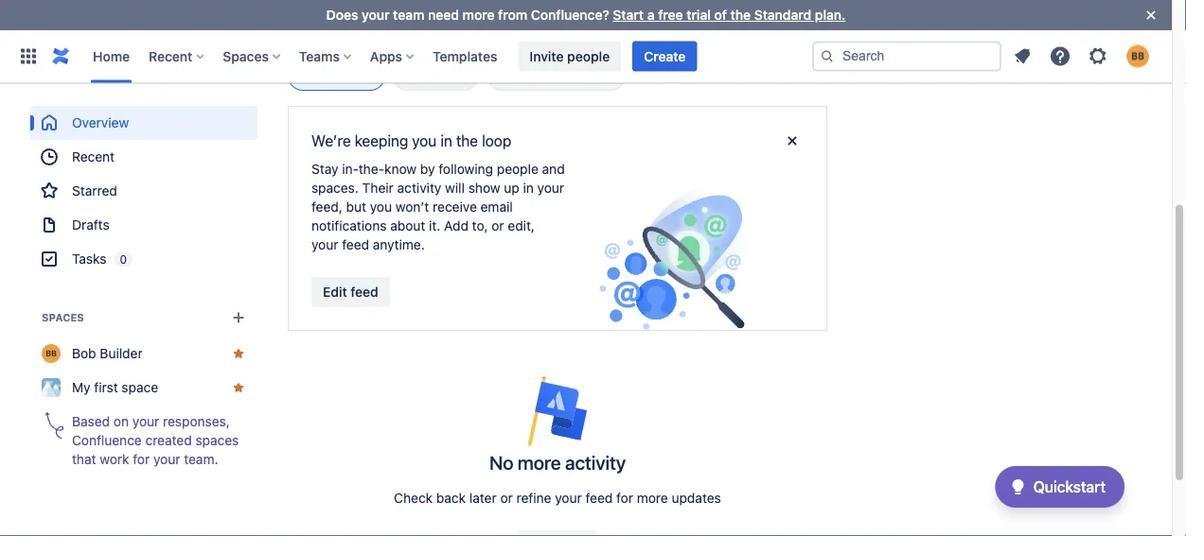 Task type: vqa. For each thing, say whether or not it's contained in the screenshot.
Project 1's "1"
no



Task type: locate. For each thing, give the bounding box(es) containing it.
no more activity
[[490, 452, 626, 474]]

people up up
[[497, 161, 539, 177]]

or right to,
[[492, 218, 504, 234]]

activity up "check back later or refine your feed for more updates"
[[565, 452, 626, 474]]

0 horizontal spatial edit
[[323, 285, 347, 300]]

1 unstar this space image from the top
[[231, 347, 246, 362]]

1 vertical spatial recent
[[72, 149, 115, 165]]

the up following
[[456, 132, 478, 150]]

spaces.
[[312, 180, 359, 196]]

0 vertical spatial in
[[441, 132, 452, 150]]

spaces right recent dropdown button
[[223, 48, 269, 64]]

unstar this space image inside my first space link
[[231, 381, 246, 396]]

search image
[[820, 49, 835, 64]]

spaces up bob
[[42, 312, 84, 324]]

discover what's happening
[[288, 37, 467, 50]]

for inside based on your responses, confluence created spaces that work for your team.
[[133, 452, 150, 468]]

activity
[[397, 180, 442, 196], [565, 452, 626, 474]]

edit feed button down the standard
[[773, 34, 828, 53]]

0 horizontal spatial edit feed
[[323, 285, 379, 300]]

about
[[390, 218, 425, 234]]

in right up
[[523, 180, 534, 196]]

your down and
[[538, 180, 565, 196]]

edit down the standard
[[773, 36, 797, 51]]

1 horizontal spatial edit feed
[[773, 36, 828, 51]]

recent right home in the top of the page
[[149, 48, 193, 64]]

your right 'refine'
[[555, 491, 582, 507]]

does your team need more from confluence? start a free trial of the standard plan.
[[326, 7, 846, 23]]

more up 'refine'
[[518, 452, 561, 474]]

edit
[[773, 36, 797, 51], [323, 285, 347, 300]]

quickstart button
[[996, 467, 1125, 509]]

my first space link
[[30, 371, 258, 405]]

recent up starred
[[72, 149, 115, 165]]

0 vertical spatial unstar this space image
[[231, 347, 246, 362]]

group
[[30, 106, 258, 277]]

confluence image
[[49, 45, 72, 68]]

1 vertical spatial people
[[497, 161, 539, 177]]

0 vertical spatial recent
[[149, 48, 193, 64]]

more left the "from"
[[463, 7, 495, 23]]

a
[[648, 7, 655, 23]]

help icon image
[[1049, 45, 1072, 68]]

1 vertical spatial in
[[523, 180, 534, 196]]

invite people button
[[518, 41, 621, 71]]

1 horizontal spatial activity
[[565, 452, 626, 474]]

the
[[731, 7, 751, 23], [456, 132, 478, 150]]

for
[[133, 452, 150, 468], [617, 491, 634, 507]]

more
[[463, 7, 495, 23], [518, 452, 561, 474], [637, 491, 668, 507]]

2 unstar this space image from the top
[[231, 381, 246, 396]]

following
[[439, 161, 493, 177]]

0 vertical spatial or
[[492, 218, 504, 234]]

recent inside dropdown button
[[149, 48, 193, 64]]

2 vertical spatial more
[[637, 491, 668, 507]]

1 horizontal spatial people
[[567, 48, 610, 64]]

team
[[393, 7, 425, 23]]

recent
[[149, 48, 193, 64], [72, 149, 115, 165]]

tasks
[[72, 251, 106, 267]]

Search field
[[813, 41, 1002, 71]]

0 vertical spatial edit
[[773, 36, 797, 51]]

0 horizontal spatial spaces
[[42, 312, 84, 324]]

1 vertical spatial edit feed button
[[312, 277, 390, 308]]

discover
[[288, 37, 347, 50]]

created
[[145, 433, 192, 449]]

1 horizontal spatial recent
[[149, 48, 193, 64]]

drafts link
[[30, 208, 258, 242]]

banner containing home
[[0, 30, 1172, 83]]

edit feed down notifications
[[323, 285, 379, 300]]

invite people
[[530, 48, 610, 64]]

your right on
[[132, 414, 159, 430]]

quickstart
[[1034, 479, 1106, 497]]

0 horizontal spatial people
[[497, 161, 539, 177]]

edit feed down the standard
[[773, 36, 828, 51]]

people inside the stay in-the-know by following people and spaces. their activity will show up in your feed, but you won't receive email notifications about it. add to, or edit, your feed anytime.
[[497, 161, 539, 177]]

feed down anytime.
[[351, 285, 379, 300]]

unstar this space image inside bob builder link
[[231, 347, 246, 362]]

1 horizontal spatial edit feed button
[[773, 34, 828, 53]]

in
[[441, 132, 452, 150], [523, 180, 534, 196]]

1 horizontal spatial for
[[617, 491, 634, 507]]

notification icon image
[[1011, 45, 1034, 68]]

edit down notifications
[[323, 285, 347, 300]]

activity inside the stay in-the-know by following people and spaces. their activity will show up in your feed, but you won't receive email notifications about it. add to, or edit, your feed anytime.
[[397, 180, 442, 196]]

spaces
[[223, 48, 269, 64], [42, 312, 84, 324]]

following button
[[288, 61, 385, 91]]

team.
[[184, 452, 218, 468]]

1 horizontal spatial spaces
[[223, 48, 269, 64]]

0 horizontal spatial edit feed button
[[312, 277, 390, 308]]

builder
[[100, 346, 143, 362]]

activity up won't
[[397, 180, 442, 196]]

unstar this space image up spaces
[[231, 381, 246, 396]]

standard
[[755, 7, 812, 23]]

or right later
[[500, 491, 513, 507]]

feed down notifications
[[342, 237, 369, 253]]

1 vertical spatial more
[[518, 452, 561, 474]]

need
[[428, 7, 459, 23]]

2 horizontal spatial more
[[637, 491, 668, 507]]

edit,
[[508, 218, 535, 234]]

notifications
[[312, 218, 387, 234]]

bob
[[72, 346, 96, 362]]

feed
[[800, 36, 828, 51], [342, 237, 369, 253], [351, 285, 379, 300], [586, 491, 613, 507]]

1 horizontal spatial the
[[731, 7, 751, 23]]

of
[[715, 7, 727, 23]]

refine
[[517, 491, 552, 507]]

your down created
[[153, 452, 180, 468]]

that
[[72, 452, 96, 468]]

people up the announcements
[[567, 48, 610, 64]]

banner
[[0, 30, 1172, 83]]

it.
[[429, 218, 441, 234]]

overview link
[[30, 106, 258, 140]]

0 vertical spatial more
[[463, 7, 495, 23]]

1 vertical spatial spaces
[[42, 312, 84, 324]]

1 horizontal spatial you
[[412, 132, 437, 150]]

1 vertical spatial you
[[370, 199, 392, 215]]

overview
[[72, 115, 129, 131]]

for right work
[[133, 452, 150, 468]]

0 vertical spatial for
[[133, 452, 150, 468]]

create link
[[633, 41, 697, 71]]

to,
[[472, 218, 488, 234]]

based
[[72, 414, 110, 430]]

you inside the stay in-the-know by following people and spaces. their activity will show up in your feed, but you won't receive email notifications about it. add to, or edit, your feed anytime.
[[370, 199, 392, 215]]

more left "updates" at right
[[637, 491, 668, 507]]

templates
[[433, 48, 498, 64]]

0 horizontal spatial the
[[456, 132, 478, 150]]

start a free trial of the standard plan. link
[[613, 7, 846, 23]]

you up by
[[412, 132, 437, 150]]

teams button
[[293, 41, 359, 71]]

1 horizontal spatial in
[[523, 180, 534, 196]]

0 horizontal spatial in
[[441, 132, 452, 150]]

0 vertical spatial spaces
[[223, 48, 269, 64]]

1 vertical spatial unstar this space image
[[231, 381, 246, 396]]

recent button
[[143, 41, 211, 71]]

people
[[567, 48, 610, 64], [497, 161, 539, 177]]

0 vertical spatial activity
[[397, 180, 442, 196]]

global element
[[11, 30, 813, 83]]

0 horizontal spatial activity
[[397, 180, 442, 196]]

spaces inside popup button
[[223, 48, 269, 64]]

no
[[490, 452, 514, 474]]

updates
[[672, 491, 721, 507]]

you down the their
[[370, 199, 392, 215]]

the right of on the right top of the page
[[731, 7, 751, 23]]

your
[[362, 7, 390, 23], [538, 180, 565, 196], [312, 237, 339, 253], [132, 414, 159, 430], [153, 452, 180, 468], [555, 491, 582, 507]]

0 horizontal spatial for
[[133, 452, 150, 468]]

bob builder
[[72, 346, 143, 362]]

or
[[492, 218, 504, 234], [500, 491, 513, 507]]

announcements button
[[487, 61, 626, 91]]

unstar this space image
[[231, 347, 246, 362], [231, 381, 246, 396]]

confluence image
[[49, 45, 72, 68]]

my first space
[[72, 380, 158, 396]]

1 vertical spatial the
[[456, 132, 478, 150]]

following
[[319, 68, 377, 83]]

unstar this space image down create a space image
[[231, 347, 246, 362]]

invite
[[530, 48, 564, 64]]

0 vertical spatial people
[[567, 48, 610, 64]]

your profile and preferences image
[[1127, 45, 1150, 68]]

check back later or refine your feed for more updates
[[394, 491, 721, 507]]

for left "updates" at right
[[617, 491, 634, 507]]

0 horizontal spatial you
[[370, 199, 392, 215]]

0 vertical spatial the
[[731, 7, 751, 23]]

in up following
[[441, 132, 452, 150]]

edit feed button down notifications
[[312, 277, 390, 308]]

1 horizontal spatial more
[[518, 452, 561, 474]]

bob builder link
[[30, 337, 258, 371]]

1 vertical spatial or
[[500, 491, 513, 507]]

1 vertical spatial for
[[617, 491, 634, 507]]

teams
[[299, 48, 340, 64]]



Task type: describe. For each thing, give the bounding box(es) containing it.
1 vertical spatial edit feed
[[323, 285, 379, 300]]

and
[[542, 161, 565, 177]]

apps
[[370, 48, 403, 64]]

does
[[326, 7, 358, 23]]

happening
[[399, 37, 467, 50]]

spaces button
[[217, 41, 288, 71]]

feed,
[[312, 199, 343, 215]]

the-
[[359, 161, 385, 177]]

stay in-the-know by following people and spaces. their activity will show up in your feed, but you won't receive email notifications about it. add to, or edit, your feed anytime.
[[312, 161, 565, 253]]

settings icon image
[[1087, 45, 1110, 68]]

email
[[481, 199, 513, 215]]

work
[[100, 452, 129, 468]]

1 vertical spatial activity
[[565, 452, 626, 474]]

check
[[394, 491, 433, 507]]

0 horizontal spatial recent
[[72, 149, 115, 165]]

unstar this space image for my first space
[[231, 381, 246, 396]]

check image
[[1007, 476, 1030, 499]]

1 vertical spatial edit
[[323, 285, 347, 300]]

start
[[613, 7, 644, 23]]

0 vertical spatial edit feed button
[[773, 34, 828, 53]]

popular button
[[393, 61, 479, 91]]

show
[[468, 180, 501, 196]]

we're keeping you in the loop
[[312, 132, 512, 150]]

trial
[[687, 7, 711, 23]]

my
[[72, 380, 90, 396]]

1 horizontal spatial edit
[[773, 36, 797, 51]]

won't
[[396, 199, 429, 215]]

close image
[[1140, 4, 1163, 27]]

0 vertical spatial you
[[412, 132, 437, 150]]

first
[[94, 380, 118, 396]]

by
[[420, 161, 435, 177]]

close message box image
[[781, 130, 804, 152]]

apps button
[[364, 41, 421, 71]]

people inside button
[[567, 48, 610, 64]]

0
[[120, 253, 127, 266]]

popular
[[424, 68, 471, 83]]

receive
[[433, 199, 477, 215]]

up
[[504, 180, 520, 196]]

in-
[[342, 161, 359, 177]]

unstar this space image for bob builder
[[231, 347, 246, 362]]

know
[[385, 161, 417, 177]]

back
[[436, 491, 466, 507]]

create
[[644, 48, 686, 64]]

home
[[93, 48, 130, 64]]

plan.
[[815, 7, 846, 23]]

anytime.
[[373, 237, 425, 253]]

add
[[444, 218, 469, 234]]

confluence?
[[531, 7, 610, 23]]

your up the discover what's happening
[[362, 7, 390, 23]]

keeping
[[355, 132, 408, 150]]

feed down the no more activity
[[586, 491, 613, 507]]

feed down the plan.
[[800, 36, 828, 51]]

in inside the stay in-the-know by following people and spaces. their activity will show up in your feed, but you won't receive email notifications about it. add to, or edit, your feed anytime.
[[523, 180, 534, 196]]

group containing overview
[[30, 106, 258, 277]]

confluence
[[72, 433, 142, 449]]

or inside the stay in-the-know by following people and spaces. their activity will show up in your feed, but you won't receive email notifications about it. add to, or edit, your feed anytime.
[[492, 218, 504, 234]]

later
[[470, 491, 497, 507]]

what's
[[350, 37, 396, 50]]

0 vertical spatial edit feed
[[773, 36, 828, 51]]

appswitcher icon image
[[17, 45, 40, 68]]

we're
[[312, 132, 351, 150]]

recent link
[[30, 140, 258, 174]]

templates link
[[427, 41, 503, 71]]

home link
[[87, 41, 135, 71]]

starred
[[72, 183, 117, 199]]

from
[[498, 7, 528, 23]]

will
[[445, 180, 465, 196]]

free
[[658, 7, 683, 23]]

spaces
[[196, 433, 239, 449]]

create a space image
[[227, 307, 250, 330]]

0 horizontal spatial more
[[463, 7, 495, 23]]

starred link
[[30, 174, 258, 208]]

but
[[346, 199, 366, 215]]

announcements
[[518, 68, 618, 83]]

your down notifications
[[312, 237, 339, 253]]

feed inside the stay in-the-know by following people and spaces. their activity will show up in your feed, but you won't receive email notifications about it. add to, or edit, your feed anytime.
[[342, 237, 369, 253]]

responses,
[[163, 414, 230, 430]]

stay
[[312, 161, 339, 177]]

space
[[122, 380, 158, 396]]

on
[[114, 414, 129, 430]]

loop
[[482, 132, 512, 150]]

drafts
[[72, 217, 110, 233]]

based on your responses, confluence created spaces that work for your team.
[[72, 414, 239, 468]]



